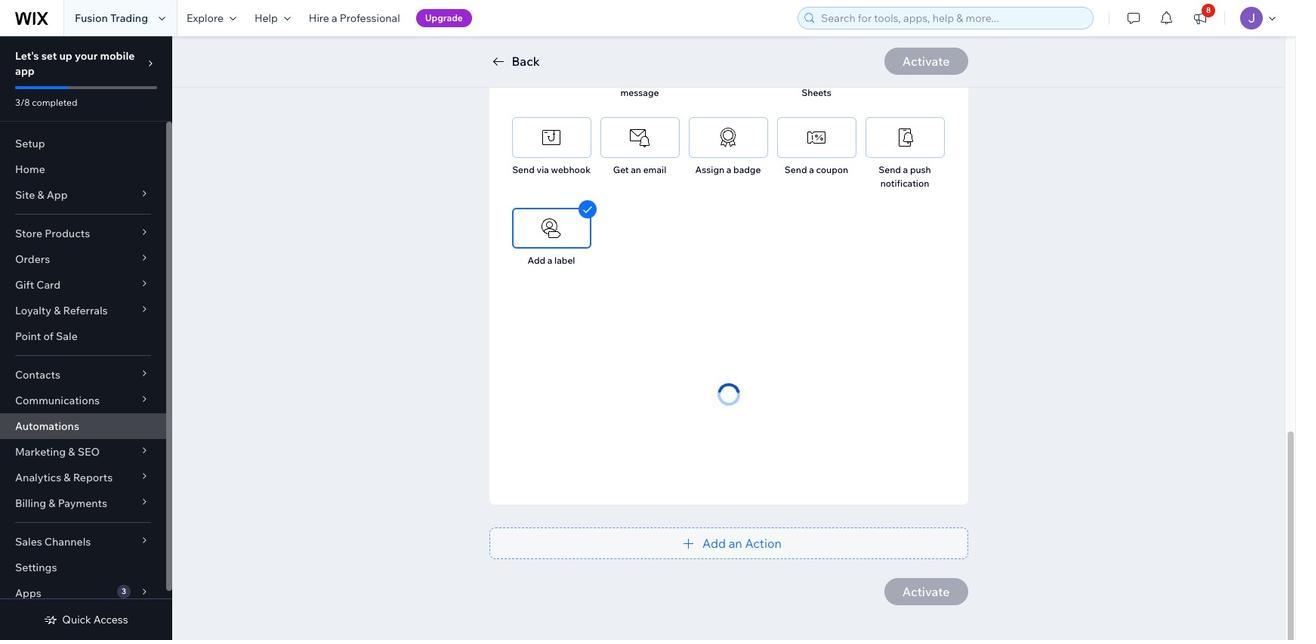 Task type: locate. For each thing, give the bounding box(es) containing it.
a for task
[[731, 73, 736, 85]]

send for send a chat message
[[615, 73, 637, 85]]

a for professional
[[332, 11, 338, 25]]

a inside send a push notification
[[904, 164, 909, 175]]

notification
[[881, 178, 930, 189]]

& inside dropdown button
[[64, 471, 71, 484]]

0 vertical spatial an
[[546, 73, 557, 85]]

reports
[[73, 471, 113, 484]]

category image
[[540, 36, 563, 58], [717, 36, 740, 58], [540, 126, 563, 149], [629, 126, 651, 149], [806, 126, 828, 149], [894, 126, 917, 149]]

& for site
[[37, 188, 44, 202]]

send down "back"
[[522, 73, 544, 85]]

3
[[122, 586, 126, 596]]

send left coupon
[[785, 164, 808, 175]]

& right site
[[37, 188, 44, 202]]

add left label
[[528, 255, 546, 266]]

store
[[15, 227, 42, 240]]

1 horizontal spatial an
[[631, 164, 642, 175]]

card
[[37, 278, 61, 292]]

a left badge
[[727, 164, 732, 175]]

a up message
[[639, 73, 644, 85]]

a left coupon
[[810, 164, 815, 175]]

app
[[47, 188, 68, 202]]

setup
[[15, 137, 45, 150]]

1 vertical spatial add
[[703, 536, 726, 551]]

add an action button
[[489, 528, 968, 559]]

category image up assign a badge
[[717, 126, 740, 149]]

& right the billing
[[49, 497, 56, 510]]

send up message
[[615, 73, 637, 85]]

category image for to
[[894, 36, 917, 58]]

& for billing
[[49, 497, 56, 510]]

& for loyalty
[[54, 304, 61, 317]]

category image
[[629, 36, 651, 58], [806, 36, 828, 58], [894, 36, 917, 58], [717, 126, 740, 149], [540, 217, 563, 240]]

add an action
[[703, 536, 782, 551]]

create
[[701, 73, 729, 85]]

2 horizontal spatial an
[[729, 536, 743, 551]]

connect to zapier
[[867, 73, 944, 85]]

0 vertical spatial email
[[559, 73, 582, 85]]

an inside button
[[729, 536, 743, 551]]

analytics & reports button
[[0, 465, 166, 490]]

update
[[784, 73, 816, 85]]

google
[[818, 73, 850, 85]]

send inside "send a chat message"
[[615, 73, 637, 85]]

category image up chat
[[629, 36, 651, 58]]

category image up the update
[[806, 36, 828, 58]]

category image up add a label
[[540, 217, 563, 240]]

marketing & seo button
[[0, 439, 166, 465]]

1 horizontal spatial email
[[644, 164, 667, 175]]

sidebar element
[[0, 36, 172, 640]]

point of sale
[[15, 330, 78, 343]]

a left the task
[[731, 73, 736, 85]]

upgrade
[[425, 12, 463, 23]]

create a task
[[701, 73, 757, 85]]

settings link
[[0, 555, 166, 580]]

send left via
[[512, 164, 535, 175]]

email for send an email
[[559, 73, 582, 85]]

hire a professional
[[309, 11, 400, 25]]

to
[[906, 73, 914, 85]]

send
[[522, 73, 544, 85], [615, 73, 637, 85], [512, 164, 535, 175], [785, 164, 808, 175], [879, 164, 902, 175]]

get
[[613, 164, 629, 175]]

of
[[43, 330, 54, 343]]

referrals
[[63, 304, 108, 317]]

category image up the create a task
[[717, 36, 740, 58]]

category image for google
[[806, 36, 828, 58]]

& inside popup button
[[68, 445, 75, 459]]

back button
[[489, 52, 540, 70]]

2 vertical spatial an
[[729, 536, 743, 551]]

update google sheets
[[784, 73, 850, 98]]

site & app button
[[0, 182, 166, 208]]

back
[[512, 54, 540, 69]]

send inside send a push notification
[[879, 164, 902, 175]]

automations link
[[0, 413, 166, 439]]

a
[[332, 11, 338, 25], [639, 73, 644, 85], [731, 73, 736, 85], [727, 164, 732, 175], [810, 164, 815, 175], [904, 164, 909, 175], [548, 255, 553, 266]]

a inside "link"
[[332, 11, 338, 25]]

store products
[[15, 227, 90, 240]]

category image up 'send a coupon'
[[806, 126, 828, 149]]

0 horizontal spatial email
[[559, 73, 582, 85]]

point
[[15, 330, 41, 343]]

a left label
[[548, 255, 553, 266]]

analytics & reports
[[15, 471, 113, 484]]

0 horizontal spatial add
[[528, 255, 546, 266]]

chat
[[646, 73, 665, 85]]

a inside "send a chat message"
[[639, 73, 644, 85]]

action
[[745, 536, 782, 551]]

a for badge
[[727, 164, 732, 175]]

add left action
[[703, 536, 726, 551]]

add inside add an action button
[[703, 536, 726, 551]]

loyalty
[[15, 304, 51, 317]]

email left "send a chat message" on the top
[[559, 73, 582, 85]]

seo
[[78, 445, 100, 459]]

your
[[75, 49, 98, 63]]

let's set up your mobile app
[[15, 49, 135, 78]]

send for send an email
[[522, 73, 544, 85]]

hire a professional link
[[300, 0, 409, 36]]

an for send
[[546, 73, 557, 85]]

1 horizontal spatial add
[[703, 536, 726, 551]]

0 horizontal spatial an
[[546, 73, 557, 85]]

3/8
[[15, 97, 30, 108]]

send a push notification
[[879, 164, 932, 189]]

send a coupon
[[785, 164, 849, 175]]

a up 'notification'
[[904, 164, 909, 175]]

quick access
[[62, 613, 128, 627]]

send for send a coupon
[[785, 164, 808, 175]]

assign
[[696, 164, 725, 175]]

0 vertical spatial add
[[528, 255, 546, 266]]

email
[[559, 73, 582, 85], [644, 164, 667, 175]]

channels
[[44, 535, 91, 549]]

a for chat
[[639, 73, 644, 85]]

category image up connect to zapier
[[894, 36, 917, 58]]

email right get
[[644, 164, 667, 175]]

& left reports
[[64, 471, 71, 484]]

home
[[15, 162, 45, 176]]

send up 'notification'
[[879, 164, 902, 175]]

send an email
[[522, 73, 582, 85]]

a for push
[[904, 164, 909, 175]]

& right loyalty
[[54, 304, 61, 317]]

add for add a label
[[528, 255, 546, 266]]

sales channels
[[15, 535, 91, 549]]

1 vertical spatial an
[[631, 164, 642, 175]]

point of sale link
[[0, 323, 166, 349]]

send for send a push notification
[[879, 164, 902, 175]]

1 vertical spatial email
[[644, 164, 667, 175]]

sales channels button
[[0, 529, 166, 555]]

& left seo
[[68, 445, 75, 459]]

a right hire
[[332, 11, 338, 25]]



Task type: vqa. For each thing, say whether or not it's contained in the screenshot.
2nd CONNECT button from the top of the page
no



Task type: describe. For each thing, give the bounding box(es) containing it.
loyalty & referrals
[[15, 304, 108, 317]]

8 button
[[1184, 0, 1218, 36]]

8
[[1207, 5, 1212, 15]]

professional
[[340, 11, 400, 25]]

products
[[45, 227, 90, 240]]

category image right "back"
[[540, 36, 563, 58]]

a for coupon
[[810, 164, 815, 175]]

3/8 completed
[[15, 97, 77, 108]]

billing & payments
[[15, 497, 107, 510]]

upgrade button
[[416, 9, 472, 27]]

site
[[15, 188, 35, 202]]

quick access button
[[44, 613, 128, 627]]

mobile
[[100, 49, 135, 63]]

message
[[621, 87, 659, 98]]

category image up send via webhook
[[540, 126, 563, 149]]

gift card button
[[0, 272, 166, 298]]

setup link
[[0, 131, 166, 156]]

coupon
[[817, 164, 849, 175]]

email for get an email
[[644, 164, 667, 175]]

fusion
[[75, 11, 108, 25]]

gift
[[15, 278, 34, 292]]

& for analytics
[[64, 471, 71, 484]]

home link
[[0, 156, 166, 182]]

contacts button
[[0, 362, 166, 388]]

app
[[15, 64, 35, 78]]

category image up the get an email
[[629, 126, 651, 149]]

loyalty & referrals button
[[0, 298, 166, 323]]

help button
[[246, 0, 300, 36]]

help
[[255, 11, 278, 25]]

up
[[59, 49, 72, 63]]

fusion trading
[[75, 11, 148, 25]]

send a chat message
[[615, 73, 665, 98]]

badge
[[734, 164, 761, 175]]

marketing
[[15, 445, 66, 459]]

add for add an action
[[703, 536, 726, 551]]

settings
[[15, 561, 57, 574]]

via
[[537, 164, 549, 175]]

communications
[[15, 394, 100, 407]]

add a label
[[528, 255, 575, 266]]

communications button
[[0, 388, 166, 413]]

an for get
[[631, 164, 642, 175]]

completed
[[32, 97, 77, 108]]

billing & payments button
[[0, 490, 166, 516]]

orders
[[15, 252, 50, 266]]

a for label
[[548, 255, 553, 266]]

sales
[[15, 535, 42, 549]]

apps
[[15, 586, 41, 600]]

store products button
[[0, 221, 166, 246]]

set
[[41, 49, 57, 63]]

assign a badge
[[696, 164, 761, 175]]

contacts
[[15, 368, 60, 382]]

orders button
[[0, 246, 166, 272]]

zapier
[[916, 73, 944, 85]]

let's
[[15, 49, 39, 63]]

sale
[[56, 330, 78, 343]]

send via webhook
[[512, 164, 591, 175]]

label
[[555, 255, 575, 266]]

task
[[738, 73, 757, 85]]

quick
[[62, 613, 91, 627]]

push
[[911, 164, 932, 175]]

marketing & seo
[[15, 445, 100, 459]]

gift card
[[15, 278, 61, 292]]

Search for tools, apps, help & more... field
[[817, 8, 1089, 29]]

sheets
[[802, 87, 832, 98]]

send for send via webhook
[[512, 164, 535, 175]]

category image up push
[[894, 126, 917, 149]]

analytics
[[15, 471, 61, 484]]

site & app
[[15, 188, 68, 202]]

an for add
[[729, 536, 743, 551]]

get an email
[[613, 164, 667, 175]]

webhook
[[551, 164, 591, 175]]

payments
[[58, 497, 107, 510]]

& for marketing
[[68, 445, 75, 459]]

category image for a
[[629, 36, 651, 58]]

access
[[94, 613, 128, 627]]

connect
[[867, 73, 903, 85]]

trading
[[110, 11, 148, 25]]

billing
[[15, 497, 46, 510]]



